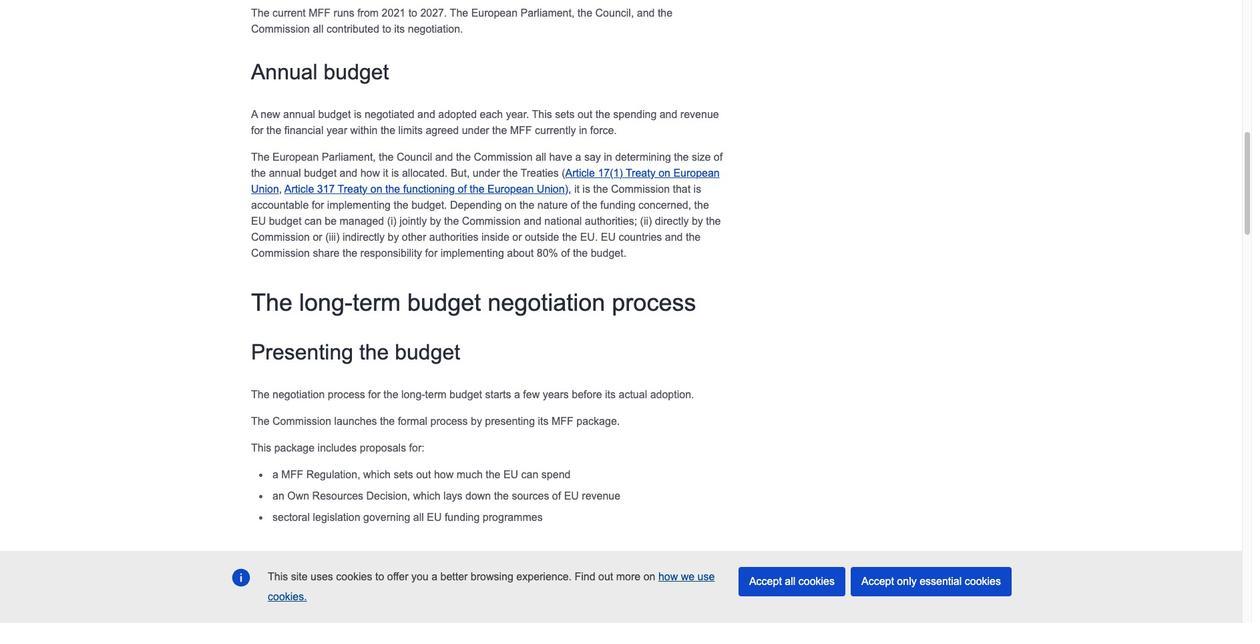 Task type: locate. For each thing, give the bounding box(es) containing it.
eu down an own resources decision, which lays down the sources of eu revenue
[[427, 512, 442, 524]]

includes
[[318, 443, 357, 454]]

the commission launches the formal process by presenting its mff package.
[[251, 416, 620, 427]]

annual
[[283, 109, 315, 120], [269, 168, 301, 179]]

0 vertical spatial how
[[361, 168, 380, 179]]

1 vertical spatial it
[[574, 184, 580, 195]]

on right depending
[[505, 200, 517, 211]]

allocated.
[[402, 168, 448, 179]]

and up outside
[[524, 216, 542, 227]]

this inside a new annual budget is negotiated and adopted each year. this sets out the spending and revenue for the financial year within the limits agreed under the mff currently in force.
[[532, 109, 552, 120]]

1 vertical spatial long-
[[401, 389, 425, 401]]

parliament, inside the european parliament, the council and the commission all have a say in determining the size of the annual budget and how it is allocated. but, under the treaties (
[[322, 151, 376, 163]]

this left package
[[251, 443, 271, 454]]

2 horizontal spatial how
[[659, 572, 678, 583]]

1 vertical spatial from
[[321, 614, 343, 624]]

implementing down authorities
[[441, 248, 504, 259]]

for
[[251, 125, 264, 136], [312, 200, 324, 211], [425, 248, 438, 259], [368, 389, 381, 401]]

accept right the use in the bottom of the page
[[749, 577, 782, 588]]

directly
[[655, 216, 689, 227]]

1 horizontal spatial in
[[604, 151, 612, 163]]

0 vertical spatial parliament,
[[521, 7, 575, 19]]

0 horizontal spatial implementing
[[327, 200, 391, 211]]

article 317 treaty on the functioning of the european union), link
[[284, 184, 571, 195]]

0 horizontal spatial funding
[[445, 512, 480, 524]]

in left force.
[[579, 125, 587, 136]]

is right that
[[694, 184, 702, 195]]

parliament,
[[521, 7, 575, 19], [322, 151, 376, 163]]

0 vertical spatial under
[[462, 125, 489, 136]]

1 vertical spatial parliament,
[[322, 151, 376, 163]]

budget inside the it is the commission that is accountable for implementing the budget. depending on the nature of the funding concerned, the eu budget can be managed (i) jointly by the commission and national authorities; (ii) directly by the commission or (iii) indirectly by other authorities inside or outside the eu. eu countries and the commission share the responsibility for implementing about 80% of the budget.
[[269, 216, 302, 227]]

0 horizontal spatial accept
[[749, 577, 782, 588]]

2 vertical spatial process
[[431, 416, 468, 427]]

out for browsing
[[599, 572, 613, 583]]

the for council
[[251, 598, 270, 609]]

about
[[507, 248, 534, 259]]

commission
[[251, 23, 310, 35], [474, 151, 533, 163], [611, 184, 670, 195], [462, 216, 521, 227], [251, 232, 310, 243], [251, 248, 310, 259], [273, 416, 331, 427]]

of inside the european parliament, the council and the commission all have a say in determining the size of the annual budget and how it is allocated. but, under the treaties (
[[714, 151, 723, 163]]

is up within
[[354, 109, 362, 120]]

commission up package
[[273, 416, 331, 427]]

negotiation.
[[408, 23, 463, 35]]

funding up authorities;
[[601, 200, 636, 211]]

1 horizontal spatial out
[[578, 109, 593, 120]]

0 vertical spatial process
[[612, 289, 696, 316]]

1 horizontal spatial accept
[[862, 577, 894, 588]]

2 horizontal spatial out
[[599, 572, 613, 583]]

under down each
[[462, 125, 489, 136]]

requiring
[[561, 598, 602, 609]]

accept for accept only essential cookies
[[862, 577, 894, 588]]

1 vertical spatial how
[[434, 469, 454, 481]]

budget. down eu.
[[591, 248, 627, 259]]

0 horizontal spatial it
[[383, 168, 388, 179]]

out for year.
[[578, 109, 593, 120]]

1 vertical spatial under
[[473, 168, 500, 179]]

before
[[572, 389, 602, 401]]

to down '2021'
[[382, 23, 391, 35]]

0 vertical spatial annual
[[283, 109, 315, 120]]

starts
[[485, 389, 511, 401]]

setting
[[287, 614, 318, 624]]

process for negotiation
[[612, 289, 696, 316]]

implementing up managed
[[327, 200, 391, 211]]

1 horizontal spatial treaty
[[626, 168, 656, 179]]

2 vertical spatial out
[[599, 572, 613, 583]]

depending
[[450, 200, 502, 211]]

this package includes proposals for:
[[251, 443, 425, 454]]

1 vertical spatial treaty
[[338, 184, 368, 195]]

article 17(1)
[[566, 168, 623, 179]]

article 17(1) treaty on european union link
[[251, 168, 720, 195]]

a
[[576, 151, 582, 163], [514, 389, 520, 401], [273, 469, 279, 481], [432, 572, 438, 583]]

direction
[[644, 598, 684, 609]]

1 vertical spatial annual
[[269, 168, 301, 179]]

the for long-
[[251, 289, 293, 316]]

points
[[529, 598, 558, 609]]

by right jointly
[[430, 216, 441, 227]]

mff left the runs
[[309, 7, 331, 19]]

from right the setting
[[321, 614, 343, 624]]

is down article 17(1)
[[583, 184, 590, 195]]

1 horizontal spatial it
[[574, 184, 580, 195]]

0 vertical spatial it
[[383, 168, 388, 179]]

funding inside the it is the commission that is accountable for implementing the budget. depending on the nature of the funding concerned, the eu budget can be managed (i) jointly by the commission and national authorities; (ii) directly by the commission or (iii) indirectly by other authorities inside or outside the eu. eu countries and the commission share the responsibility for implementing about 80% of the budget.
[[601, 200, 636, 211]]

have
[[549, 151, 573, 163]]

the for negotiation
[[251, 389, 270, 401]]

that
[[673, 184, 691, 195]]

in inside a new annual budget is negotiated and adopted each year. this sets out the spending and revenue for the financial year within the limits agreed under the mff currently in force.
[[579, 125, 587, 136]]

runs
[[334, 7, 355, 19]]

2 vertical spatial council
[[549, 614, 584, 624]]

cookies for this
[[336, 572, 372, 583]]

out inside a new annual budget is negotiated and adopted each year. this sets out the spending and revenue for the financial year within the limits agreed under the mff currently in force.
[[578, 109, 593, 120]]

1 horizontal spatial negotiation
[[488, 289, 605, 316]]

it right union), at the left of the page
[[574, 184, 580, 195]]

size
[[692, 151, 711, 163]]

down
[[466, 491, 491, 502]]

0 vertical spatial term
[[353, 289, 401, 316]]

0 vertical spatial in
[[579, 125, 587, 136]]

(iii)
[[325, 232, 340, 243]]

the for current
[[251, 7, 270, 19]]

out down for:
[[416, 469, 431, 481]]

of right size
[[714, 151, 723, 163]]

1 vertical spatial which
[[413, 491, 441, 502]]

how inside how we use cookies.
[[659, 572, 678, 583]]

2 accept from the left
[[862, 577, 894, 588]]

2 vertical spatial this
[[268, 572, 288, 583]]

1 vertical spatial process
[[328, 389, 365, 401]]

1 horizontal spatial revenue
[[681, 109, 719, 120]]

european inside the european parliament, the council and the commission all have a say in determining the size of the annual budget and how it is allocated. but, under the treaties (
[[273, 151, 319, 163]]

0 vertical spatial which
[[363, 469, 391, 481]]

1 or from the left
[[313, 232, 322, 243]]

1 vertical spatial to
[[382, 23, 391, 35]]

budget down accountable
[[269, 216, 302, 227]]

0 vertical spatial out
[[578, 109, 593, 120]]

agreed
[[426, 125, 459, 136]]

long- up formal
[[401, 389, 425, 401]]

council up allocated.
[[397, 151, 432, 163]]

it inside the it is the commission that is accountable for implementing the budget. depending on the nature of the funding concerned, the eu budget can be managed (i) jointly by the commission and national authorities; (ii) directly by the commission or (iii) indirectly by other authorities inside or outside the eu. eu countries and the commission share the responsibility for implementing about 80% of the budget.
[[574, 184, 580, 195]]

or up about
[[513, 232, 522, 243]]

of up the setting
[[311, 598, 320, 609]]

accept only essential cookies link
[[851, 568, 1012, 597]]

accept for accept all cookies
[[749, 577, 782, 588]]

annual up ,
[[269, 168, 301, 179]]

1 vertical spatial in
[[604, 151, 612, 163]]

this for this package includes proposals for:
[[251, 443, 271, 454]]

is left allocated.
[[391, 168, 399, 179]]

out up force.
[[578, 109, 593, 120]]

(
[[562, 168, 566, 179]]

budget inside a new annual budget is negotiated and adopted each year. this sets out the spending and revenue for the financial year within the limits agreed under the mff currently in force.
[[318, 109, 351, 120]]

countries
[[619, 232, 662, 243]]

how down within
[[361, 168, 380, 179]]

is inside a new annual budget is negotiated and adopted each year. this sets out the spending and revenue for the financial year within the limits agreed under the mff currently in force.
[[354, 109, 362, 120]]

up
[[614, 614, 625, 624]]

prepares
[[359, 598, 401, 609]]

how up an own resources decision, which lays down the sources of eu revenue
[[434, 469, 454, 481]]

launches
[[334, 416, 377, 427]]

budget left starts
[[450, 389, 482, 401]]

1 accept from the left
[[749, 577, 782, 588]]

1 horizontal spatial term
[[425, 389, 447, 401]]

1 vertical spatial budget.
[[591, 248, 627, 259]]

budget down authorities
[[408, 289, 481, 316]]

its down '2021'
[[394, 23, 405, 35]]

which up decision,
[[363, 469, 391, 481]]

cookies for accept
[[965, 577, 1001, 588]]

long- down share
[[299, 289, 353, 316]]

2021
[[382, 7, 406, 19]]

1 vertical spatial this
[[251, 443, 271, 454]]

1 horizontal spatial which
[[413, 491, 441, 502]]

all
[[313, 23, 324, 35], [536, 151, 546, 163], [413, 512, 424, 524], [785, 577, 796, 588]]

the
[[578, 7, 593, 19], [658, 7, 673, 19], [596, 109, 611, 120], [267, 125, 281, 136], [381, 125, 396, 136], [492, 125, 507, 136], [379, 151, 394, 163], [456, 151, 471, 163], [674, 151, 689, 163], [251, 168, 266, 179], [503, 168, 518, 179], [385, 184, 400, 195], [470, 184, 485, 195], [593, 184, 608, 195], [394, 200, 409, 211], [520, 200, 535, 211], [583, 200, 598, 211], [694, 200, 709, 211], [444, 216, 459, 227], [706, 216, 721, 227], [562, 232, 577, 243], [686, 232, 701, 243], [343, 248, 358, 259], [573, 248, 588, 259], [359, 341, 389, 365], [384, 389, 399, 401], [380, 416, 395, 427], [486, 469, 501, 481], [494, 491, 509, 502], [365, 549, 395, 573], [323, 598, 338, 609], [511, 598, 526, 609], [482, 614, 497, 624]]

it inside the european parliament, the council and the commission all have a say in determining the size of the annual budget and how it is allocated. but, under the treaties (
[[383, 168, 388, 179]]

budget up article 317
[[304, 168, 337, 179]]

more
[[616, 572, 641, 583]]

it
[[383, 168, 388, 179], [574, 184, 580, 195]]

0 horizontal spatial revenue
[[582, 491, 621, 502]]

1 horizontal spatial long-
[[401, 389, 425, 401]]

1 vertical spatial implementing
[[441, 248, 504, 259]]

and up 'limits'
[[418, 109, 435, 120]]

commission up inside in the top of the page
[[462, 216, 521, 227]]

accept
[[749, 577, 782, 588], [862, 577, 894, 588]]

treaty
[[626, 168, 656, 179], [338, 184, 368, 195]]

which down the a mff regulation, which sets out how much the eu can spend
[[413, 491, 441, 502]]

to left offer
[[375, 572, 384, 583]]

funding
[[601, 200, 636, 211], [445, 512, 480, 524]]

the inside the council of the eu prepares its position, identifying the points requiring political direction and priority-setting from eu leaders. its findings help the european council draw up its draft conclusion
[[251, 598, 270, 609]]

commission inside the european parliament, the council and the commission all have a say in determining the size of the annual budget and how it is allocated. but, under the treaties (
[[474, 151, 533, 163]]

1 horizontal spatial process
[[431, 416, 468, 427]]

sectoral legislation governing all eu funding programmes
[[273, 512, 543, 524]]

and right the council,
[[637, 7, 655, 19]]

0 vertical spatial revenue
[[681, 109, 719, 120]]

outside
[[525, 232, 559, 243]]

accept left only
[[862, 577, 894, 588]]

0 horizontal spatial or
[[313, 232, 322, 243]]

from up contributed
[[357, 7, 379, 19]]

out right find
[[599, 572, 613, 583]]

the inside the european parliament, the council and the commission all have a say in determining the size of the annual budget and how it is allocated. but, under the treaties (
[[251, 151, 270, 163]]

adopted
[[438, 109, 477, 120]]

a left say
[[576, 151, 582, 163]]

cookies.
[[268, 592, 307, 603]]

annual inside the european parliament, the council and the commission all have a say in determining the size of the annual budget and how it is allocated. but, under the treaties (
[[269, 168, 301, 179]]

for inside a new annual budget is negotiated and adopted each year. this sets out the spending and revenue for the financial year within the limits agreed under the mff currently in force.
[[251, 125, 264, 136]]

budget
[[324, 60, 389, 84], [318, 109, 351, 120], [304, 168, 337, 179], [269, 216, 302, 227], [408, 289, 481, 316], [395, 341, 460, 365], [450, 389, 482, 401], [401, 549, 466, 573]]

browsing
[[471, 572, 514, 583]]

the council of the eu prepares its position, identifying the points requiring political direction and priority-setting from eu leaders. its findings help the european council draw up its draft conclusion
[[251, 598, 722, 624]]

0 vertical spatial funding
[[601, 200, 636, 211]]

can left the be
[[305, 216, 322, 227]]

1 horizontal spatial funding
[[601, 200, 636, 211]]

european right 2027. at the left top of page
[[471, 7, 518, 19]]

funding down lays
[[445, 512, 480, 524]]

european inside the council of the eu prepares its position, identifying the points requiring political direction and priority-setting from eu leaders. its findings help the european council draw up its draft conclusion
[[500, 614, 546, 624]]

(i)
[[387, 216, 397, 227]]

1 horizontal spatial or
[[513, 232, 522, 243]]

commission up "article 17(1) treaty on european union" link on the top of page
[[474, 151, 533, 163]]

this left site
[[268, 572, 288, 583]]

nature
[[538, 200, 568, 211]]

we
[[681, 572, 695, 583]]

0 vertical spatial from
[[357, 7, 379, 19]]

indirectly
[[343, 232, 385, 243]]

0 horizontal spatial treaty
[[338, 184, 368, 195]]

council up the setting
[[273, 598, 308, 609]]

inside
[[482, 232, 510, 243]]

of down the spend
[[552, 491, 561, 502]]

spending
[[613, 109, 657, 120]]

determining
[[615, 151, 671, 163]]

1 horizontal spatial from
[[357, 7, 379, 19]]

1 horizontal spatial parliament,
[[521, 7, 575, 19]]

1 vertical spatial council
[[273, 598, 308, 609]]

of right 80%
[[561, 248, 570, 259]]

0 vertical spatial budget.
[[412, 200, 447, 211]]

0 vertical spatial to
[[409, 7, 418, 19]]

1 horizontal spatial sets
[[555, 109, 575, 120]]

revenue
[[681, 109, 719, 120], [582, 491, 621, 502]]

mff
[[309, 7, 331, 19], [510, 125, 532, 136], [552, 416, 574, 427], [281, 469, 303, 481]]

process
[[612, 289, 696, 316], [328, 389, 365, 401], [431, 416, 468, 427]]

2 or from the left
[[513, 232, 522, 243]]

can up sources
[[521, 469, 539, 481]]

this site uses cookies to offer you a better browsing experience. find out more on
[[268, 572, 659, 583]]

negotiation down 80%
[[488, 289, 605, 316]]

and right spending
[[660, 109, 678, 120]]

0 horizontal spatial can
[[305, 216, 322, 227]]

european down financial
[[273, 151, 319, 163]]

european down the points at the bottom of the page
[[500, 614, 546, 624]]

0 horizontal spatial cookies
[[336, 572, 372, 583]]

by
[[430, 216, 441, 227], [692, 216, 703, 227], [388, 232, 399, 243], [471, 416, 482, 427]]

0 vertical spatial council
[[397, 151, 432, 163]]

presenting the budget
[[251, 341, 460, 365]]

0 horizontal spatial negotiation
[[273, 389, 325, 401]]

offer
[[387, 572, 408, 583]]

this for this site uses cookies to offer you a better browsing experience. find out more on
[[268, 572, 288, 583]]

its left actual
[[605, 389, 616, 401]]

by down (i)
[[388, 232, 399, 243]]

eu down accountable
[[251, 216, 266, 227]]

term down responsibility
[[353, 289, 401, 316]]

0 vertical spatial treaty
[[626, 168, 656, 179]]

0 vertical spatial sets
[[555, 109, 575, 120]]

budget. down functioning
[[412, 200, 447, 211]]

0 horizontal spatial in
[[579, 125, 587, 136]]

to right '2021'
[[409, 7, 418, 19]]

mff inside the current mff runs from 2021 to 2027. the european parliament, the council, and the commission all contributed to its negotiation.
[[309, 7, 331, 19]]

its right up on the left bottom of page
[[628, 614, 639, 624]]

sets up decision,
[[394, 469, 413, 481]]

0 vertical spatial long-
[[299, 289, 353, 316]]

in right say
[[604, 151, 612, 163]]

it is the commission that is accountable for implementing the budget. depending on the nature of the funding concerned, the eu budget can be managed (i) jointly by the commission and national authorities; (ii) directly by the commission or (iii) indirectly by other authorities inside or outside the eu. eu countries and the commission share the responsibility for implementing about 80% of the budget.
[[251, 184, 721, 259]]

in
[[579, 125, 587, 136], [604, 151, 612, 163]]

2 vertical spatial how
[[659, 572, 678, 583]]

0 horizontal spatial out
[[416, 469, 431, 481]]

european down size
[[674, 168, 720, 179]]

0 horizontal spatial from
[[321, 614, 343, 624]]

legislation
[[313, 512, 360, 524]]

0 horizontal spatial council
[[273, 598, 308, 609]]

own
[[287, 491, 309, 502]]

2 horizontal spatial process
[[612, 289, 696, 316]]

0 vertical spatial can
[[305, 216, 322, 227]]

draw
[[587, 614, 611, 624]]

regulation,
[[306, 469, 360, 481]]

1 horizontal spatial council
[[397, 151, 432, 163]]

0 vertical spatial this
[[532, 109, 552, 120]]

0 horizontal spatial parliament,
[[322, 151, 376, 163]]

1 vertical spatial term
[[425, 389, 447, 401]]

0 horizontal spatial sets
[[394, 469, 413, 481]]

of up national
[[571, 200, 580, 211]]

how left "we"
[[659, 572, 678, 583]]

accept all cookies link
[[739, 568, 846, 597]]

0 horizontal spatial how
[[361, 168, 380, 179]]

on down the determining
[[659, 168, 671, 179]]

european
[[471, 7, 518, 19], [273, 151, 319, 163], [674, 168, 720, 179], [488, 184, 534, 195], [500, 614, 546, 624]]

under
[[462, 125, 489, 136], [473, 168, 500, 179]]

2 horizontal spatial cookies
[[965, 577, 1001, 588]]

annual up financial
[[283, 109, 315, 120]]

sets up currently
[[555, 109, 575, 120]]

under right but,
[[473, 168, 500, 179]]

year
[[327, 125, 347, 136]]

and down "we"
[[687, 598, 705, 609]]

essential
[[920, 577, 962, 588]]

council down requiring at left bottom
[[549, 614, 584, 624]]

commission inside the current mff runs from 2021 to 2027. the european parliament, the council, and the commission all contributed to its negotiation.
[[251, 23, 310, 35]]

for up launches
[[368, 389, 381, 401]]

budget up year
[[318, 109, 351, 120]]

0 horizontal spatial budget.
[[412, 200, 447, 211]]

force.
[[590, 125, 617, 136]]

1 horizontal spatial can
[[521, 469, 539, 481]]



Task type: vqa. For each thing, say whether or not it's contained in the screenshot.
the middle development
no



Task type: describe. For each thing, give the bounding box(es) containing it.
1 vertical spatial funding
[[445, 512, 480, 524]]

1 horizontal spatial budget.
[[591, 248, 627, 259]]

adoption.
[[650, 389, 694, 401]]

on right more
[[644, 572, 656, 583]]

treaties
[[521, 168, 559, 179]]

few
[[523, 389, 540, 401]]

an
[[273, 491, 284, 502]]

on up managed
[[371, 184, 383, 195]]

a new annual budget is negotiated and adopted each year. this sets out the spending and revenue for the financial year within the limits agreed under the mff currently in force.
[[251, 109, 719, 136]]

draft
[[642, 614, 663, 624]]

the for european
[[251, 151, 270, 163]]

in inside the european parliament, the council and the commission all have a say in determining the size of the annual budget and how it is allocated. but, under the treaties (
[[604, 151, 612, 163]]

budget inside the european parliament, the council and the commission all have a say in determining the size of the annual budget and how it is allocated. but, under the treaties (
[[304, 168, 337, 179]]

but,
[[451, 168, 470, 179]]

governing
[[363, 512, 410, 524]]

and up but,
[[435, 151, 453, 163]]

parliament, inside the current mff runs from 2021 to 2027. the european parliament, the council, and the commission all contributed to its negotiation.
[[521, 7, 575, 19]]

eu down authorities;
[[601, 232, 616, 243]]

sets inside a new annual budget is negotiated and adopted each year. this sets out the spending and revenue for the financial year within the limits agreed under the mff currently in force.
[[555, 109, 575, 120]]

treaty inside article 17(1) treaty on european union
[[626, 168, 656, 179]]

for down article 317
[[312, 200, 324, 211]]

you
[[411, 572, 429, 583]]

lays
[[444, 491, 463, 502]]

political
[[605, 598, 641, 609]]

from inside the council of the eu prepares its position, identifying the points requiring political direction and priority-setting from eu leaders. its findings help the european council draw up its draft conclusion
[[321, 614, 343, 624]]

and inside the current mff runs from 2021 to 2027. the european parliament, the council, and the commission all contributed to its negotiation.
[[637, 7, 655, 19]]

for down other
[[425, 248, 438, 259]]

findings
[[419, 614, 456, 624]]

within
[[350, 125, 378, 136]]

limits
[[399, 125, 423, 136]]

proposals
[[360, 443, 406, 454]]

all inside the current mff runs from 2021 to 2027. the european parliament, the council, and the commission all contributed to its negotiation.
[[313, 23, 324, 35]]

authorities
[[429, 232, 479, 243]]

,
[[279, 184, 282, 195]]

all inside the european parliament, the council and the commission all have a say in determining the size of the annual budget and how it is allocated. but, under the treaties (
[[536, 151, 546, 163]]

years
[[543, 389, 569, 401]]

help
[[458, 614, 479, 624]]

(ii)
[[640, 216, 652, 227]]

national
[[545, 216, 582, 227]]

union
[[251, 184, 279, 195]]

on inside the it is the commission that is accountable for implementing the budget. depending on the nature of the funding concerned, the eu budget can be managed (i) jointly by the commission and national authorities; (ii) directly by the commission or (iii) indirectly by other authorities inside or outside the eu. eu countries and the commission share the responsibility for implementing about 80% of the budget.
[[505, 200, 517, 211]]

how we use cookies. link
[[268, 572, 715, 603]]

year.
[[506, 109, 529, 120]]

contributed
[[327, 23, 379, 35]]

council inside the european parliament, the council and the commission all have a say in determining the size of the annual budget and how it is allocated. but, under the treaties (
[[397, 151, 432, 163]]

the european parliament, the council and the commission all have a say in determining the size of the annual budget and how it is allocated. but, under the treaties (
[[251, 151, 723, 179]]

accept only essential cookies
[[862, 577, 1001, 588]]

1 vertical spatial sets
[[394, 469, 413, 481]]

its inside the current mff runs from 2021 to 2027. the european parliament, the council, and the commission all contributed to its negotiation.
[[394, 23, 405, 35]]

1 horizontal spatial implementing
[[441, 248, 504, 259]]

use
[[698, 572, 715, 583]]

package
[[274, 443, 315, 454]]

0 vertical spatial negotiation
[[488, 289, 605, 316]]

eu down the spend
[[564, 491, 579, 502]]

managed
[[340, 216, 384, 227]]

accountable
[[251, 200, 309, 211]]

its
[[404, 614, 416, 624]]

revenue inside a new annual budget is negotiated and adopted each year. this sets out the spending and revenue for the financial year within the limits agreed under the mff currently in force.
[[681, 109, 719, 120]]

a right you
[[432, 572, 438, 583]]

mff up own
[[281, 469, 303, 481]]

0 vertical spatial implementing
[[327, 200, 391, 211]]

of down but,
[[458, 184, 467, 195]]

a left few
[[514, 389, 520, 401]]

its up 'its'
[[404, 598, 415, 609]]

1 vertical spatial can
[[521, 469, 539, 481]]

article 17(1) treaty on european union
[[251, 168, 720, 195]]

position,
[[418, 598, 457, 609]]

sources
[[512, 491, 549, 502]]

current
[[273, 7, 306, 19]]

european inside the current mff runs from 2021 to 2027. the european parliament, the council, and the commission all contributed to its negotiation.
[[471, 7, 518, 19]]

the for commission
[[251, 416, 270, 427]]

commission left share
[[251, 248, 310, 259]]

and down year
[[340, 168, 358, 179]]

process for formal
[[431, 416, 468, 427]]

resources
[[312, 491, 363, 502]]

, article 317 treaty on the functioning of the european union),
[[279, 184, 571, 195]]

1 horizontal spatial how
[[434, 469, 454, 481]]

annual
[[251, 60, 318, 84]]

presenting
[[251, 341, 353, 365]]

is inside the european parliament, the council and the commission all have a say in determining the size of the annual budget and how it is allocated. but, under the treaties (
[[391, 168, 399, 179]]

priority-
[[251, 614, 287, 624]]

0 horizontal spatial long-
[[299, 289, 353, 316]]

financial
[[284, 125, 324, 136]]

a mff regulation, which sets out how much the eu can spend
[[273, 469, 571, 481]]

from inside the current mff runs from 2021 to 2027. the european parliament, the council, and the commission all contributed to its negotiation.
[[357, 7, 379, 19]]

how inside the european parliament, the council and the commission all have a say in determining the size of the annual budget and how it is allocated. but, under the treaties (
[[361, 168, 380, 179]]

a inside the european parliament, the council and the commission all have a say in determining the size of the annual budget and how it is allocated. but, under the treaties (
[[576, 151, 582, 163]]

for:
[[409, 443, 425, 454]]

2027.
[[420, 7, 447, 19]]

better
[[441, 572, 468, 583]]

eu left leaders.
[[346, 614, 360, 624]]

find
[[575, 572, 596, 583]]

negotiating the budget
[[251, 549, 466, 573]]

of inside the council of the eu prepares its position, identifying the points requiring political direction and priority-setting from eu leaders. its findings help the european council draw up its draft conclusion
[[311, 598, 320, 609]]

say
[[584, 151, 601, 163]]

under inside a new annual budget is negotiated and adopted each year. this sets out the spending and revenue for the financial year within the limits agreed under the mff currently in force.
[[462, 125, 489, 136]]

commission down accountable
[[251, 232, 310, 243]]

eu up sources
[[504, 469, 519, 481]]

and down directly at the top right
[[665, 232, 683, 243]]

2 horizontal spatial council
[[549, 614, 584, 624]]

much
[[457, 469, 483, 481]]

accept all cookies
[[749, 577, 835, 588]]

on inside article 17(1) treaty on european union
[[659, 168, 671, 179]]

1 vertical spatial revenue
[[582, 491, 621, 502]]

1 vertical spatial negotiation
[[273, 389, 325, 401]]

union),
[[537, 184, 571, 195]]

jointly
[[400, 216, 427, 227]]

european down treaties
[[488, 184, 534, 195]]

eu left prepares
[[341, 598, 356, 609]]

2 vertical spatial to
[[375, 572, 384, 583]]

an own resources decision, which lays down the sources of eu revenue
[[273, 491, 621, 502]]

budget up the negotiation process for the long-term budget starts a few years before its actual adoption.
[[395, 341, 460, 365]]

eu.
[[580, 232, 598, 243]]

0 horizontal spatial which
[[363, 469, 391, 481]]

package.
[[577, 416, 620, 427]]

a up an
[[273, 469, 279, 481]]

the long-term budget negotiation process
[[251, 289, 696, 316]]

budget up position,
[[401, 549, 466, 573]]

by right directly at the top right
[[692, 216, 703, 227]]

1 horizontal spatial cookies
[[799, 577, 835, 588]]

and inside the council of the eu prepares its position, identifying the points requiring political direction and priority-setting from eu leaders. its findings help the european council draw up its draft conclusion
[[687, 598, 705, 609]]

experience.
[[517, 572, 572, 583]]

by down the negotiation process for the long-term budget starts a few years before its actual adoption.
[[471, 416, 482, 427]]

1 vertical spatial out
[[416, 469, 431, 481]]

responsibility
[[360, 248, 422, 259]]

other
[[402, 232, 426, 243]]

new
[[261, 109, 280, 120]]

decision,
[[366, 491, 410, 502]]

site
[[291, 572, 308, 583]]

uses
[[311, 572, 333, 583]]

share
[[313, 248, 340, 259]]

functioning
[[403, 184, 455, 195]]

programmes
[[483, 512, 543, 524]]

annual inside a new annual budget is negotiated and adopted each year. this sets out the spending and revenue for the financial year within the limits agreed under the mff currently in force.
[[283, 109, 315, 120]]

only
[[897, 577, 917, 588]]

a
[[251, 109, 258, 120]]

annual budget
[[251, 60, 389, 84]]

mff inside a new annual budget is negotiated and adopted each year. this sets out the spending and revenue for the financial year within the limits agreed under the mff currently in force.
[[510, 125, 532, 136]]

presenting
[[485, 416, 535, 427]]

can inside the it is the commission that is accountable for implementing the budget. depending on the nature of the funding concerned, the eu budget can be managed (i) jointly by the commission and national authorities; (ii) directly by the commission or (iii) indirectly by other authorities inside or outside the eu. eu countries and the commission share the responsibility for implementing about 80% of the budget.
[[305, 216, 322, 227]]

its down few
[[538, 416, 549, 427]]

under inside the european parliament, the council and the commission all have a say in determining the size of the annual budget and how it is allocated. but, under the treaties (
[[473, 168, 500, 179]]

0 horizontal spatial process
[[328, 389, 365, 401]]

european inside article 17(1) treaty on european union
[[674, 168, 720, 179]]

identifying
[[460, 598, 508, 609]]

each
[[480, 109, 503, 120]]

mff down years
[[552, 416, 574, 427]]

commission up concerned, on the top right of page
[[611, 184, 670, 195]]

budget down contributed
[[324, 60, 389, 84]]

currently
[[535, 125, 576, 136]]

council,
[[596, 7, 634, 19]]



